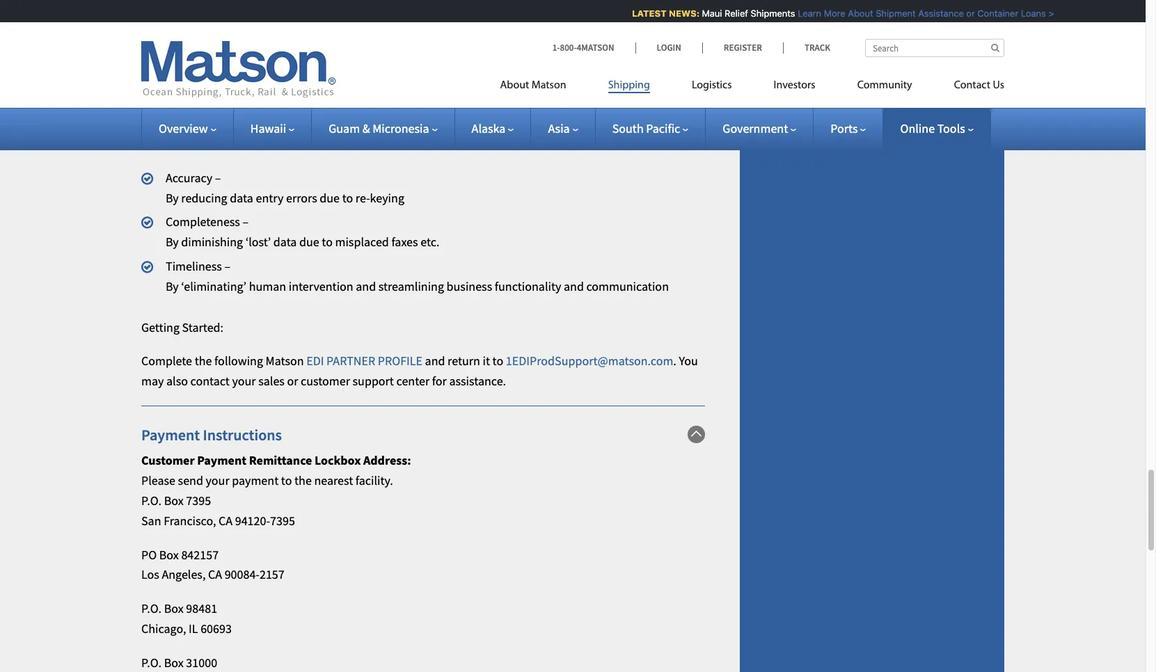 Task type: describe. For each thing, give the bounding box(es) containing it.
are:
[[207, 134, 227, 150]]

format
[[387, 39, 423, 55]]

& inside the communication methods are comprised of internet and non-internet methods including ftp, email, direct lines, http, xml, as1, as2 & value added network providers.
[[282, 100, 290, 116]]

edi benefits are:
[[141, 134, 227, 150]]

by inside timeliness – by 'eliminating' human intervention and streamlining business functionality and communication
[[166, 278, 179, 294]]

1ediprodsupport@matson.com
[[506, 353, 673, 369]]

completeness
[[166, 214, 240, 230]]

/
[[184, 15, 189, 31]]

learn more about shipment assistance or container loans > link
[[792, 8, 1048, 19]]

keying
[[370, 190, 404, 206]]

human
[[249, 278, 286, 294]]

contact
[[190, 373, 230, 389]]

guam & micronesia
[[329, 120, 429, 136]]

you
[[679, 353, 698, 369]]

p.o. for p.o. box 98481 chicago, il 60693
[[141, 601, 162, 617]]

asia link
[[548, 120, 578, 136]]

0 horizontal spatial matson
[[266, 353, 304, 369]]

investors
[[774, 80, 815, 91]]

customer payment remittance lockbox address: please send your payment to the nearest facility. p.o. box 7395 san francisco, ca 94120-7395
[[141, 453, 411, 529]]

community link
[[836, 73, 933, 102]]

facility.
[[356, 473, 393, 489]]

top menu navigation
[[500, 73, 1004, 102]]

register
[[724, 42, 762, 54]]

south
[[612, 120, 644, 136]]

p.o. for p.o. box 31000
[[141, 655, 162, 671]]

http,
[[174, 100, 205, 116]]

misplaced
[[335, 234, 389, 250]]

hawaii link
[[250, 120, 295, 136]]

customer
[[301, 373, 350, 389]]

2 horizontal spatial or
[[960, 8, 969, 19]]

lines,
[[141, 100, 172, 116]]

1 vertical spatial &
[[362, 120, 370, 136]]

news:
[[663, 8, 694, 19]]

po
[[141, 547, 157, 563]]

entry
[[256, 190, 284, 206]]

and right functionality
[[564, 278, 584, 294]]

loans
[[1015, 8, 1040, 19]]

'eliminating'
[[181, 278, 246, 294]]

angeles,
[[162, 567, 206, 583]]

streamlining
[[378, 278, 444, 294]]

'flat
[[343, 39, 363, 55]]

completeness – by diminishing 'lost' data due to misplaced faxes etc.
[[166, 214, 439, 250]]

1 horizontal spatial 7395
[[270, 513, 295, 529]]

and inside the communication methods are comprised of internet and non-internet methods including ftp, email, direct lines, http, xml, as1, as2 & value added network providers.
[[412, 80, 432, 96]]

60693
[[201, 621, 232, 637]]

ftp,
[[603, 80, 625, 96]]

getting
[[141, 319, 180, 335]]

ca inside the po box 842157 los angeles, ca 90084-2157
[[208, 567, 222, 583]]

chicago,
[[141, 621, 186, 637]]

mutually
[[225, 39, 272, 55]]

please
[[141, 473, 175, 489]]

– for completeness –
[[243, 214, 249, 230]]

the inside "customer payment remittance lockbox address: please send your payment to the nearest facility. p.o. box 7395 san francisco, ca 94120-7395"
[[294, 473, 312, 489]]

1 internet from the left
[[367, 80, 409, 96]]

it
[[483, 353, 490, 369]]

government
[[723, 120, 788, 136]]

'lost'
[[245, 234, 271, 250]]

timeliness
[[166, 258, 222, 274]]

communication
[[141, 80, 225, 96]]

box for 98481
[[164, 601, 184, 617]]

investors link
[[753, 73, 836, 102]]

to inside accuracy – by reducing data entry errors due to re-keying
[[342, 190, 353, 206]]

online
[[900, 120, 935, 136]]

4matson
[[577, 42, 614, 54]]

container
[[972, 8, 1013, 19]]

san
[[141, 513, 161, 529]]

comprised
[[296, 80, 352, 96]]

government link
[[723, 120, 796, 136]]

0 vertical spatial payment
[[141, 425, 200, 445]]

xml,
[[207, 100, 232, 116]]

non-
[[434, 80, 459, 96]]

for
[[432, 373, 447, 389]]

more
[[818, 8, 839, 19]]

support
[[353, 373, 394, 389]]

register link
[[702, 42, 783, 54]]

online tools
[[900, 120, 965, 136]]

and down the misplaced
[[356, 278, 376, 294]]

by for by diminishing 'lost' data due to misplaced faxes etc.
[[166, 234, 179, 250]]

started:
[[182, 319, 223, 335]]

2 internet from the left
[[459, 80, 501, 96]]

0 vertical spatial edi
[[141, 134, 159, 150]]

.
[[673, 353, 676, 369]]

faxes
[[391, 234, 418, 250]]

98481
[[186, 601, 217, 617]]

0 vertical spatial about
[[842, 8, 867, 19]]

842157
[[181, 547, 219, 563]]

network
[[359, 100, 402, 116]]

shipment
[[870, 8, 910, 19]]

nearest
[[314, 473, 353, 489]]

errors
[[286, 190, 317, 206]]

value
[[292, 100, 320, 116]]

data inside accuracy – by reducing data entry errors due to re-keying
[[230, 190, 253, 206]]

data inside completeness – by diminishing 'lost' data due to misplaced faxes etc.
[[273, 234, 297, 250]]

po box 842157 los angeles, ca 90084-2157
[[141, 547, 284, 583]]

2 methods from the left
[[503, 80, 550, 96]]

pacific
[[646, 120, 680, 136]]

hawaii
[[250, 120, 286, 136]]

0 vertical spatial the
[[195, 353, 212, 369]]



Task type: locate. For each thing, give the bounding box(es) containing it.
0 horizontal spatial your
[[206, 473, 229, 489]]

1 horizontal spatial or
[[287, 373, 298, 389]]

& right guam
[[362, 120, 370, 136]]

2 vertical spatial p.o.
[[141, 655, 162, 671]]

1 vertical spatial data
[[273, 234, 297, 250]]

file'
[[366, 39, 385, 55]]

0 horizontal spatial edi
[[141, 134, 159, 150]]

1 vertical spatial ca
[[208, 567, 222, 583]]

– inside timeliness – by 'eliminating' human intervention and streamlining business functionality and communication
[[224, 258, 230, 274]]

matson inside top menu navigation
[[532, 80, 566, 91]]

to left re-
[[342, 190, 353, 206]]

partner
[[326, 353, 375, 369]]

email,
[[628, 80, 660, 96]]

1 vertical spatial 7395
[[270, 513, 295, 529]]

learn
[[792, 8, 815, 19]]

1 horizontal spatial –
[[224, 258, 230, 274]]

of
[[354, 80, 365, 96]]

Search search field
[[865, 39, 1004, 57]]

0 horizontal spatial due
[[299, 234, 319, 250]]

any
[[203, 39, 222, 55]]

the
[[195, 353, 212, 369], [294, 473, 312, 489]]

due
[[320, 190, 340, 206], [299, 234, 319, 250]]

latest news: maui relief shipments learn more about shipment assistance or container loans >
[[626, 8, 1048, 19]]

due inside accuracy – by reducing data entry errors due to re-keying
[[320, 190, 340, 206]]

due down 'errors'
[[299, 234, 319, 250]]

edi left benefits
[[141, 134, 159, 150]]

1 vertical spatial due
[[299, 234, 319, 250]]

are
[[277, 80, 294, 96]]

– inside accuracy – by reducing data entry errors due to re-keying
[[215, 170, 221, 186]]

added
[[323, 100, 356, 116]]

ca down 842157
[[208, 567, 222, 583]]

– up 'eliminating'
[[224, 258, 230, 274]]

to down 'remittance'
[[281, 473, 292, 489]]

0 horizontal spatial internet
[[367, 80, 409, 96]]

your
[[232, 373, 256, 389], [206, 473, 229, 489]]

1 vertical spatial the
[[294, 473, 312, 489]]

overview
[[159, 120, 208, 136]]

complete the following matson edi partner profile and return it to 1ediprodsupport@matson.com
[[141, 353, 673, 369]]

by inside accuracy – by reducing data entry errors due to re-keying
[[166, 190, 179, 206]]

search image
[[991, 43, 999, 52]]

0 vertical spatial by
[[166, 190, 179, 206]]

communication methods are comprised of internet and non-internet methods including ftp, email, direct lines, http, xml, as1, as2 & value added network providers.
[[141, 80, 694, 116]]

logistics
[[692, 80, 732, 91]]

profile
[[378, 353, 422, 369]]

1 p.o. from the top
[[141, 493, 162, 509]]

1 horizontal spatial matson
[[532, 80, 566, 91]]

assistance
[[912, 8, 958, 19]]

0 vertical spatial &
[[282, 100, 290, 116]]

benefits
[[161, 134, 204, 150]]

box for 842157
[[159, 547, 179, 563]]

shipments
[[745, 8, 789, 19]]

edifact
[[191, 15, 235, 31]]

1 horizontal spatial internet
[[459, 80, 501, 96]]

box left the 31000
[[164, 655, 184, 671]]

3 p.o. from the top
[[141, 655, 162, 671]]

center
[[396, 373, 430, 389]]

2 by from the top
[[166, 234, 179, 250]]

3 by from the top
[[166, 278, 179, 294]]

0 vertical spatial 7395
[[186, 493, 211, 509]]

p.o. inside "customer payment remittance lockbox address: please send your payment to the nearest facility. p.o. box 7395 san francisco, ca 94120-7395"
[[141, 493, 162, 509]]

following
[[214, 353, 263, 369]]

your inside . you may also contact your sales or customer support center for assistance.
[[232, 373, 256, 389]]

reducing
[[181, 190, 227, 206]]

box down please
[[164, 493, 184, 509]]

p.o. inside p.o. box 98481 chicago, il 60693
[[141, 601, 162, 617]]

edi up "customer"
[[306, 353, 324, 369]]

the up contact
[[195, 353, 212, 369]]

communication
[[586, 278, 669, 294]]

94120-
[[235, 513, 270, 529]]

matson down 1-
[[532, 80, 566, 91]]

internet
[[367, 80, 409, 96], [459, 80, 501, 96]]

1 vertical spatial edi
[[306, 353, 324, 369]]

payment
[[141, 425, 200, 445], [197, 453, 246, 469]]

by inside completeness – by diminishing 'lost' data due to misplaced faxes etc.
[[166, 234, 179, 250]]

0 vertical spatial your
[[232, 373, 256, 389]]

timeliness – by 'eliminating' human intervention and streamlining business functionality and communication
[[166, 258, 669, 294]]

2 vertical spatial or
[[287, 373, 298, 389]]

2 p.o. from the top
[[141, 601, 162, 617]]

1 vertical spatial by
[[166, 234, 179, 250]]

ca left 94120-
[[219, 513, 233, 529]]

ca inside "customer payment remittance lockbox address: please send your payment to the nearest facility. p.o. box 7395 san francisco, ca 94120-7395"
[[219, 513, 233, 529]]

ports
[[830, 120, 858, 136]]

contact us
[[954, 80, 1004, 91]]

– up 'lost'
[[243, 214, 249, 230]]

data right 'lost'
[[273, 234, 297, 250]]

to inside "customer payment remittance lockbox address: please send your payment to the nearest facility. p.o. box 7395 san francisco, ca 94120-7395"
[[281, 473, 292, 489]]

los
[[141, 567, 159, 583]]

direct
[[663, 80, 694, 96]]

and up providers.
[[412, 80, 432, 96]]

or
[[960, 8, 969, 19], [190, 39, 201, 55], [287, 373, 298, 389]]

including
[[552, 80, 601, 96]]

1 vertical spatial payment
[[197, 453, 246, 469]]

payment down payment instructions
[[197, 453, 246, 469]]

1 horizontal spatial &
[[362, 120, 370, 136]]

or right sales
[[287, 373, 298, 389]]

& right as2
[[282, 100, 290, 116]]

and
[[412, 80, 432, 96], [356, 278, 376, 294], [564, 278, 584, 294], [425, 353, 445, 369]]

2157
[[260, 567, 284, 583]]

alaska
[[472, 120, 506, 136]]

box right po
[[159, 547, 179, 563]]

agreed
[[274, 39, 310, 55]]

shipping link
[[587, 73, 671, 102]]

instructions
[[203, 425, 282, 445]]

south pacific
[[612, 120, 680, 136]]

guam & micronesia link
[[329, 120, 437, 136]]

upon
[[313, 39, 340, 55]]

to right it
[[492, 353, 503, 369]]

matson
[[532, 80, 566, 91], [266, 353, 304, 369]]

1 methods from the left
[[228, 80, 274, 96]]

0 horizontal spatial &
[[282, 100, 290, 116]]

your right send on the bottom of the page
[[206, 473, 229, 489]]

customer
[[141, 453, 195, 469]]

by down timeliness
[[166, 278, 179, 294]]

p.o. box 98481 chicago, il 60693
[[141, 601, 232, 637]]

box inside p.o. box 98481 chicago, il 60693
[[164, 601, 184, 617]]

edi
[[141, 134, 159, 150], [306, 353, 324, 369]]

intervention
[[289, 278, 353, 294]]

address:
[[363, 453, 411, 469]]

the down 'remittance'
[[294, 473, 312, 489]]

getting started:
[[141, 319, 223, 335]]

by for by reducing data entry errors due to re-keying
[[166, 190, 179, 206]]

– inside completeness – by diminishing 'lost' data due to misplaced faxes etc.
[[243, 214, 249, 230]]

1 horizontal spatial your
[[232, 373, 256, 389]]

due inside completeness – by diminishing 'lost' data due to misplaced faxes etc.
[[299, 234, 319, 250]]

by down accuracy
[[166, 190, 179, 206]]

1 vertical spatial p.o.
[[141, 601, 162, 617]]

data left the entry
[[230, 190, 253, 206]]

1 horizontal spatial edi
[[306, 353, 324, 369]]

about up alaska link at the top left of page
[[500, 80, 529, 91]]

by up timeliness
[[166, 234, 179, 250]]

as1,
[[235, 100, 257, 116]]

blue matson logo with ocean, shipping, truck, rail and logistics written beneath it. image
[[141, 41, 336, 98]]

payment
[[232, 473, 279, 489]]

1 vertical spatial about
[[500, 80, 529, 91]]

or left container
[[960, 8, 969, 19]]

p.o. up san
[[141, 493, 162, 509]]

None search field
[[865, 39, 1004, 57]]

1 vertical spatial matson
[[266, 353, 304, 369]]

0 horizontal spatial about
[[500, 80, 529, 91]]

your inside "customer payment remittance lockbox address: please send your payment to the nearest facility. p.o. box 7395 san francisco, ca 94120-7395"
[[206, 473, 229, 489]]

1-800-4matson
[[552, 42, 614, 54]]

0 horizontal spatial data
[[230, 190, 253, 206]]

un / edifact
[[166, 15, 235, 31]]

box up chicago, in the left bottom of the page
[[164, 601, 184, 617]]

methods up as1,
[[228, 80, 274, 96]]

1 horizontal spatial due
[[320, 190, 340, 206]]

1-800-4matson link
[[552, 42, 635, 54]]

methods left including
[[503, 80, 550, 96]]

– up reducing
[[215, 170, 221, 186]]

1 horizontal spatial methods
[[503, 80, 550, 96]]

matson up sales
[[266, 353, 304, 369]]

box inside "customer payment remittance lockbox address: please send your payment to the nearest facility. p.o. box 7395 san francisco, ca 94120-7395"
[[164, 493, 184, 509]]

francisco,
[[164, 513, 216, 529]]

p.o. down chicago, in the left bottom of the page
[[141, 655, 162, 671]]

0 vertical spatial due
[[320, 190, 340, 206]]

business
[[447, 278, 492, 294]]

track link
[[783, 42, 830, 54]]

0 horizontal spatial –
[[215, 170, 221, 186]]

0 vertical spatial p.o.
[[141, 493, 162, 509]]

7395 down send on the bottom of the page
[[186, 493, 211, 509]]

0 horizontal spatial 7395
[[186, 493, 211, 509]]

about right the more
[[842, 8, 867, 19]]

0 horizontal spatial or
[[190, 39, 201, 55]]

2 horizontal spatial –
[[243, 214, 249, 230]]

micronesia
[[373, 120, 429, 136]]

to inside completeness – by diminishing 'lost' data due to misplaced faxes etc.
[[322, 234, 333, 250]]

payment inside "customer payment remittance lockbox address: please send your payment to the nearest facility. p.o. box 7395 san francisco, ca 94120-7395"
[[197, 453, 246, 469]]

0 horizontal spatial the
[[195, 353, 212, 369]]

xml
[[166, 39, 187, 55]]

or inside . you may also contact your sales or customer support center for assistance.
[[287, 373, 298, 389]]

–
[[215, 170, 221, 186], [243, 214, 249, 230], [224, 258, 230, 274]]

internet up network
[[367, 80, 409, 96]]

7395 down the payment
[[270, 513, 295, 529]]

1 horizontal spatial the
[[294, 473, 312, 489]]

relief
[[719, 8, 742, 19]]

0 vertical spatial or
[[960, 8, 969, 19]]

0 vertical spatial matson
[[532, 80, 566, 91]]

etc.
[[420, 234, 439, 250]]

about inside top menu navigation
[[500, 80, 529, 91]]

about matson link
[[500, 73, 587, 102]]

1ediprodsupport@matson.com link
[[506, 353, 673, 369]]

send
[[178, 473, 203, 489]]

your down "following"
[[232, 373, 256, 389]]

also
[[166, 373, 188, 389]]

xml or any mutually agreed upon 'flat file' format
[[166, 39, 423, 55]]

overview link
[[159, 120, 216, 136]]

or left any
[[190, 39, 201, 55]]

0 vertical spatial ca
[[219, 513, 233, 529]]

1 by from the top
[[166, 190, 179, 206]]

box inside the po box 842157 los angeles, ca 90084-2157
[[159, 547, 179, 563]]

1 horizontal spatial data
[[273, 234, 297, 250]]

payment up the customer
[[141, 425, 200, 445]]

0 vertical spatial data
[[230, 190, 253, 206]]

1 horizontal spatial about
[[842, 8, 867, 19]]

0 horizontal spatial methods
[[228, 80, 274, 96]]

box for 31000
[[164, 655, 184, 671]]

due right 'errors'
[[320, 190, 340, 206]]

to left the misplaced
[[322, 234, 333, 250]]

1 vertical spatial –
[[243, 214, 249, 230]]

1 vertical spatial or
[[190, 39, 201, 55]]

backtop image
[[688, 426, 705, 443]]

p.o. up chicago, in the left bottom of the page
[[141, 601, 162, 617]]

and up "for"
[[425, 353, 445, 369]]

internet up alaska
[[459, 80, 501, 96]]

– for accuracy –
[[215, 170, 221, 186]]

complete
[[141, 353, 192, 369]]

guam
[[329, 120, 360, 136]]

2 vertical spatial –
[[224, 258, 230, 274]]

0 vertical spatial –
[[215, 170, 221, 186]]

maui
[[696, 8, 716, 19]]

payment instructions
[[141, 425, 282, 445]]

may
[[141, 373, 164, 389]]

assistance.
[[449, 373, 506, 389]]

2 vertical spatial by
[[166, 278, 179, 294]]

login
[[657, 42, 681, 54]]

1 vertical spatial your
[[206, 473, 229, 489]]

asia
[[548, 120, 570, 136]]



Task type: vqa. For each thing, say whether or not it's contained in the screenshot.
rightmost your
yes



